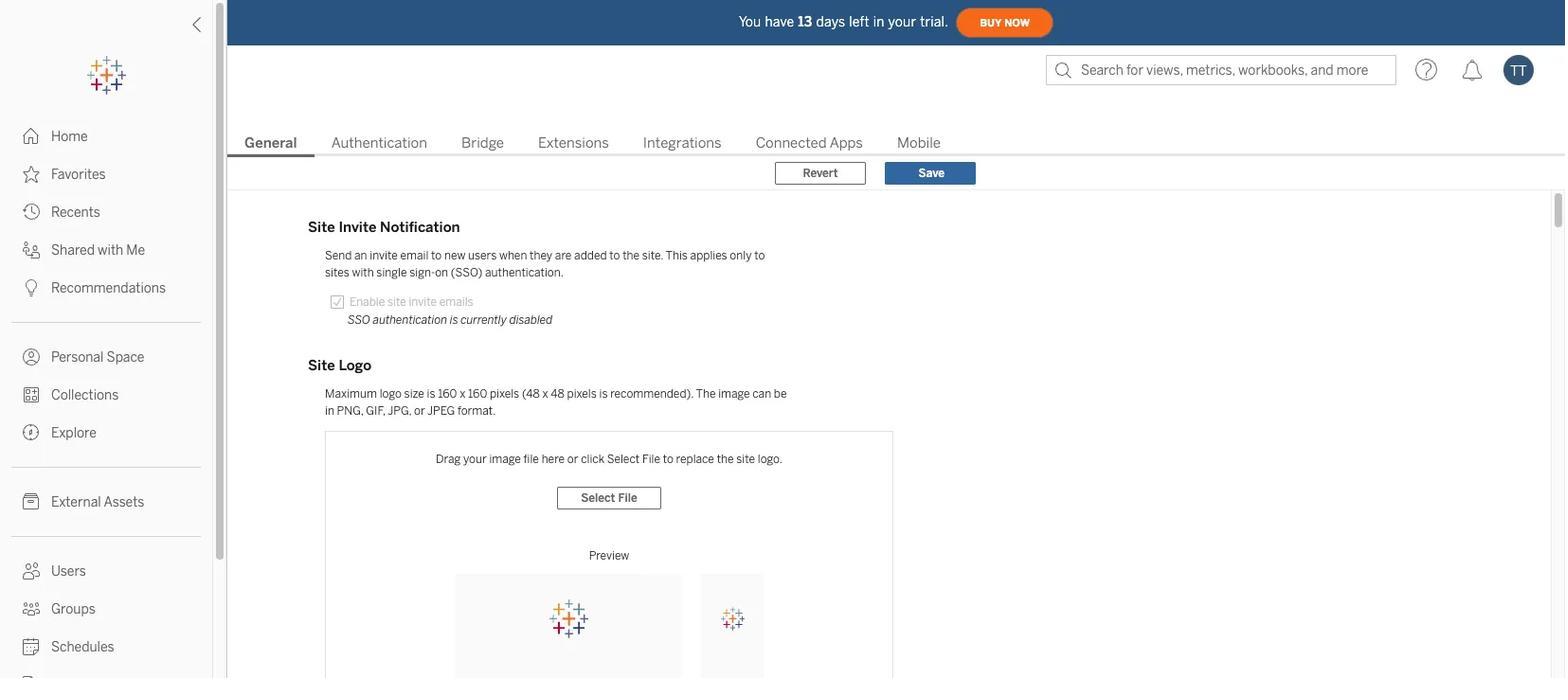 Task type: locate. For each thing, give the bounding box(es) containing it.
x up format.
[[460, 388, 466, 401]]

site left logo.
[[737, 453, 755, 466]]

0 horizontal spatial or
[[414, 405, 425, 418]]

the right replace
[[717, 453, 734, 466]]

by text only_f5he34f image
[[23, 128, 40, 145], [23, 166, 40, 183], [23, 204, 40, 221], [23, 280, 40, 297], [23, 349, 40, 366], [23, 387, 40, 404], [23, 425, 40, 442], [23, 494, 40, 511], [23, 563, 40, 580], [23, 639, 40, 656]]

single
[[377, 266, 407, 280]]

0 horizontal spatial pixels
[[490, 388, 520, 401]]

1 horizontal spatial your
[[889, 14, 917, 30]]

2 horizontal spatial is
[[599, 388, 608, 401]]

general
[[245, 135, 297, 152]]

integrations
[[643, 135, 722, 152]]

send an invite email to new users when they are added to the site. this applies only to sites with single sign-on (sso) authentication.
[[325, 249, 765, 280]]

schedules link
[[0, 628, 212, 666]]

jpeg
[[427, 405, 455, 418]]

tableau cloud image
[[548, 599, 589, 640]]

0 vertical spatial image
[[719, 388, 750, 401]]

navigation
[[227, 129, 1566, 157]]

2 site from the top
[[308, 357, 335, 374]]

0 vertical spatial site
[[308, 219, 335, 236]]

in inside "maximum logo size is 160 x 160 pixels (48 x 48 pixels is recommended). the image can be in png, gif, jpg, or jpeg format."
[[325, 405, 334, 418]]

by text only_f5he34f image left collections
[[23, 387, 40, 404]]

explore link
[[0, 414, 212, 452]]

invite
[[370, 249, 398, 263], [409, 296, 437, 309]]

with down an
[[352, 266, 374, 280]]

image left file
[[489, 453, 521, 466]]

5 by text only_f5he34f image from the top
[[23, 349, 40, 366]]

by text only_f5he34f image left the recents
[[23, 204, 40, 221]]

x left 48
[[543, 388, 548, 401]]

1 site from the top
[[308, 219, 335, 236]]

external assets link
[[0, 483, 212, 521]]

160 up format.
[[468, 388, 487, 401]]

by text only_f5he34f image inside collections link
[[23, 387, 40, 404]]

tableau cloud image
[[720, 607, 745, 632]]

160 up the jpeg
[[438, 388, 457, 401]]

by text only_f5he34f image up jobs image on the bottom left
[[23, 639, 40, 656]]

site up send
[[308, 219, 335, 236]]

preview
[[589, 550, 630, 563]]

only
[[730, 249, 752, 263]]

2 pixels from the left
[[567, 388, 597, 401]]

0 horizontal spatial in
[[325, 405, 334, 418]]

0 horizontal spatial site
[[388, 296, 406, 309]]

1 by text only_f5he34f image from the top
[[23, 128, 40, 145]]

1 vertical spatial the
[[717, 453, 734, 466]]

is right 48
[[599, 388, 608, 401]]

1 horizontal spatial file
[[642, 453, 661, 466]]

6 by text only_f5he34f image from the top
[[23, 387, 40, 404]]

3 by text only_f5he34f image from the top
[[23, 204, 40, 221]]

notification
[[380, 219, 460, 236]]

sign-
[[410, 266, 435, 280]]

by text only_f5he34f image inside 'personal space' link
[[23, 349, 40, 366]]

(48
[[522, 388, 540, 401]]

site left logo
[[308, 357, 335, 374]]

1 vertical spatial site
[[308, 357, 335, 374]]

is inside enable site invite emails sso authentication is currently disabled
[[450, 314, 458, 327]]

apps
[[830, 135, 863, 152]]

external
[[51, 495, 101, 511]]

by text only_f5he34f image for personal space
[[23, 349, 40, 366]]

by text only_f5he34f image left favorites
[[23, 166, 40, 183]]

recommendations link
[[0, 269, 212, 307]]

invite up authentication
[[409, 296, 437, 309]]

file down drag your image file here or click select file to replace the site logo.
[[618, 492, 638, 505]]

image
[[719, 388, 750, 401], [489, 453, 521, 466]]

now
[[1005, 17, 1030, 29]]

your left trial.
[[889, 14, 917, 30]]

by text only_f5he34f image for shared with me
[[23, 242, 40, 259]]

by text only_f5he34f image left the shared
[[23, 242, 40, 259]]

sub-spaces tab list
[[227, 133, 1566, 157]]

8 by text only_f5he34f image from the top
[[23, 494, 40, 511]]

format.
[[458, 405, 496, 418]]

home link
[[0, 118, 212, 155]]

users
[[468, 249, 497, 263]]

personal
[[51, 350, 104, 366]]

10 by text only_f5he34f image from the top
[[23, 639, 40, 656]]

users link
[[0, 553, 212, 590]]

favorites link
[[0, 155, 212, 193]]

1 horizontal spatial in
[[874, 14, 885, 30]]

0 horizontal spatial the
[[623, 249, 640, 263]]

by text only_f5he34f image left personal
[[23, 349, 40, 366]]

by text only_f5he34f image left users
[[23, 563, 40, 580]]

in left "png,"
[[325, 405, 334, 418]]

1 horizontal spatial 160
[[468, 388, 487, 401]]

by text only_f5he34f image for recommendations
[[23, 280, 40, 297]]

new
[[445, 249, 466, 263]]

0 horizontal spatial invite
[[370, 249, 398, 263]]

me
[[126, 243, 145, 259]]

48
[[551, 388, 565, 401]]

the left site.
[[623, 249, 640, 263]]

jobs image
[[23, 677, 40, 679]]

in right 'left'
[[874, 14, 885, 30]]

recommendations
[[51, 281, 166, 297]]

with inside send an invite email to new users when they are added to the site. this applies only to sites with single sign-on (sso) authentication.
[[352, 266, 374, 280]]

with left me
[[98, 243, 123, 259]]

with inside main navigation. press the up and down arrow keys to access links. element
[[98, 243, 123, 259]]

personal space link
[[0, 338, 212, 376]]

or right here
[[568, 453, 579, 466]]

by text only_f5he34f image inside recents link
[[23, 204, 40, 221]]

2 by text only_f5he34f image from the top
[[23, 601, 40, 618]]

recents link
[[0, 193, 212, 231]]

recents
[[51, 205, 100, 221]]

(sso)
[[451, 266, 483, 280]]

select down click
[[581, 492, 616, 505]]

invite up single
[[370, 249, 398, 263]]

site invite notification
[[308, 219, 460, 236]]

1 vertical spatial by text only_f5he34f image
[[23, 601, 40, 618]]

shared with me
[[51, 243, 145, 259]]

0 horizontal spatial your
[[464, 453, 487, 466]]

by text only_f5he34f image for schedules
[[23, 639, 40, 656]]

9 by text only_f5he34f image from the top
[[23, 563, 40, 580]]

connected
[[756, 135, 827, 152]]

with
[[98, 243, 123, 259], [352, 266, 374, 280]]

1 horizontal spatial x
[[543, 388, 548, 401]]

or down size
[[414, 405, 425, 418]]

collections link
[[0, 376, 212, 414]]

left
[[849, 14, 870, 30]]

pixels right 48
[[567, 388, 597, 401]]

1 horizontal spatial image
[[719, 388, 750, 401]]

invite inside enable site invite emails sso authentication is currently disabled
[[409, 296, 437, 309]]

2 x from the left
[[543, 388, 548, 401]]

x
[[460, 388, 466, 401], [543, 388, 548, 401]]

buy now
[[980, 17, 1030, 29]]

or inside "maximum logo size is 160 x 160 pixels (48 x 48 pixels is recommended). the image can be in png, gif, jpg, or jpeg format."
[[414, 405, 425, 418]]

they
[[530, 249, 553, 263]]

pixels
[[490, 388, 520, 401], [567, 388, 597, 401]]

applies
[[691, 249, 728, 263]]

by text only_f5he34f image inside "shared with me" link
[[23, 242, 40, 259]]

by text only_f5he34f image left recommendations
[[23, 280, 40, 297]]

1 vertical spatial invite
[[409, 296, 437, 309]]

0 horizontal spatial 160
[[438, 388, 457, 401]]

explore
[[51, 426, 97, 442]]

by text only_f5he34f image inside recommendations link
[[23, 280, 40, 297]]

1 vertical spatial your
[[464, 453, 487, 466]]

by text only_f5he34f image left the groups
[[23, 601, 40, 618]]

your right drag
[[464, 453, 487, 466]]

your
[[889, 14, 917, 30], [464, 453, 487, 466]]

file
[[642, 453, 661, 466], [618, 492, 638, 505]]

1 vertical spatial in
[[325, 405, 334, 418]]

enable
[[350, 296, 385, 309]]

this
[[666, 249, 688, 263]]

1 horizontal spatial invite
[[409, 296, 437, 309]]

site
[[388, 296, 406, 309], [737, 453, 755, 466]]

by text only_f5he34f image inside external assets link
[[23, 494, 40, 511]]

the
[[696, 388, 716, 401]]

0 vertical spatial site
[[388, 296, 406, 309]]

select inside button
[[581, 492, 616, 505]]

to
[[431, 249, 442, 263], [610, 249, 620, 263], [755, 249, 765, 263], [663, 453, 674, 466]]

1 vertical spatial site
[[737, 453, 755, 466]]

1 horizontal spatial pixels
[[567, 388, 597, 401]]

to left replace
[[663, 453, 674, 466]]

navigation containing general
[[227, 129, 1566, 157]]

are
[[555, 249, 572, 263]]

1 horizontal spatial the
[[717, 453, 734, 466]]

0 horizontal spatial file
[[618, 492, 638, 505]]

7 by text only_f5he34f image from the top
[[23, 425, 40, 442]]

in
[[874, 14, 885, 30], [325, 405, 334, 418]]

by text only_f5he34f image inside home link
[[23, 128, 40, 145]]

4 by text only_f5he34f image from the top
[[23, 280, 40, 297]]

is right size
[[427, 388, 435, 401]]

1 horizontal spatial or
[[568, 453, 579, 466]]

2 by text only_f5he34f image from the top
[[23, 166, 40, 183]]

0 vertical spatial select
[[607, 453, 640, 466]]

by text only_f5he34f image left external
[[23, 494, 40, 511]]

0 horizontal spatial with
[[98, 243, 123, 259]]

by text only_f5he34f image inside favorites link
[[23, 166, 40, 183]]

site for site logo
[[308, 357, 335, 374]]

is down emails
[[450, 314, 458, 327]]

by text only_f5he34f image left explore
[[23, 425, 40, 442]]

to right added
[[610, 249, 620, 263]]

1 by text only_f5he34f image from the top
[[23, 242, 40, 259]]

0 vertical spatial with
[[98, 243, 123, 259]]

external assets
[[51, 495, 144, 511]]

here
[[542, 453, 565, 466]]

1 vertical spatial with
[[352, 266, 374, 280]]

your inside main content
[[464, 453, 487, 466]]

0 vertical spatial or
[[414, 405, 425, 418]]

main navigation. press the up and down arrow keys to access links. element
[[0, 118, 212, 679]]

1 horizontal spatial is
[[450, 314, 458, 327]]

main content
[[227, 95, 1566, 679]]

1 vertical spatial select
[[581, 492, 616, 505]]

select right click
[[607, 453, 640, 466]]

by text only_f5he34f image for groups
[[23, 601, 40, 618]]

0 vertical spatial by text only_f5he34f image
[[23, 242, 40, 259]]

0 vertical spatial invite
[[370, 249, 398, 263]]

invite for site
[[409, 296, 437, 309]]

image left can
[[719, 388, 750, 401]]

by text only_f5he34f image inside explore link
[[23, 425, 40, 442]]

0 vertical spatial the
[[623, 249, 640, 263]]

invite inside send an invite email to new users when they are added to the site. this applies only to sites with single sign-on (sso) authentication.
[[370, 249, 398, 263]]

site up authentication
[[388, 296, 406, 309]]

file left replace
[[642, 453, 661, 466]]

by text only_f5he34f image for explore
[[23, 425, 40, 442]]

1 vertical spatial file
[[618, 492, 638, 505]]

by text only_f5he34f image left home
[[23, 128, 40, 145]]

site for site invite notification
[[308, 219, 335, 236]]

file inside button
[[618, 492, 638, 505]]

by text only_f5he34f image
[[23, 242, 40, 259], [23, 601, 40, 618]]

by text only_f5he34f image inside groups link
[[23, 601, 40, 618]]

by text only_f5he34f image inside users 'link'
[[23, 563, 40, 580]]

by text only_f5he34f image inside schedules link
[[23, 639, 40, 656]]

image inside "maximum logo size is 160 x 160 pixels (48 x 48 pixels is recommended). the image can be in png, gif, jpg, or jpeg format."
[[719, 388, 750, 401]]

buy now button
[[956, 8, 1054, 38]]

1 vertical spatial image
[[489, 453, 521, 466]]

home
[[51, 129, 88, 145]]

by text only_f5he34f image for favorites
[[23, 166, 40, 183]]

to up on
[[431, 249, 442, 263]]

0 horizontal spatial x
[[460, 388, 466, 401]]

160
[[438, 388, 457, 401], [468, 388, 487, 401]]

site
[[308, 219, 335, 236], [308, 357, 335, 374]]

0 horizontal spatial is
[[427, 388, 435, 401]]

1 horizontal spatial with
[[352, 266, 374, 280]]

pixels left (48
[[490, 388, 520, 401]]



Task type: vqa. For each thing, say whether or not it's contained in the screenshot.
the Site Status
no



Task type: describe. For each thing, give the bounding box(es) containing it.
mobile
[[898, 135, 941, 152]]

maximum
[[325, 388, 377, 401]]

disabled
[[510, 314, 553, 327]]

drag
[[436, 453, 461, 466]]

authentication.
[[485, 266, 564, 280]]

main content containing general
[[227, 95, 1566, 679]]

extensions
[[538, 135, 609, 152]]

users
[[51, 564, 86, 580]]

send
[[325, 249, 352, 263]]

size
[[404, 388, 424, 401]]

1 vertical spatial or
[[568, 453, 579, 466]]

authentication
[[373, 314, 447, 327]]

invite
[[339, 219, 377, 236]]

buy
[[980, 17, 1002, 29]]

jpg,
[[388, 405, 412, 418]]

click
[[581, 453, 605, 466]]

select file button
[[558, 487, 661, 510]]

1 x from the left
[[460, 388, 466, 401]]

png,
[[337, 405, 364, 418]]

drag your image file here or click select file to replace the site logo.
[[436, 453, 783, 466]]

sso
[[348, 314, 370, 327]]

logo.
[[758, 453, 783, 466]]

by text only_f5he34f image for users
[[23, 563, 40, 580]]

an
[[354, 249, 367, 263]]

sites
[[325, 266, 349, 280]]

shared
[[51, 243, 95, 259]]

space
[[107, 350, 144, 366]]

collections
[[51, 388, 119, 404]]

groups link
[[0, 590, 212, 628]]

replace
[[676, 453, 715, 466]]

file
[[524, 453, 539, 466]]

select file
[[581, 492, 638, 505]]

personal space
[[51, 350, 144, 366]]

site.
[[642, 249, 664, 263]]

assets
[[104, 495, 144, 511]]

can
[[753, 388, 772, 401]]

on
[[435, 266, 448, 280]]

invite for an
[[370, 249, 398, 263]]

2 160 from the left
[[468, 388, 487, 401]]

added
[[574, 249, 607, 263]]

currently
[[461, 314, 507, 327]]

days
[[816, 14, 846, 30]]

1 160 from the left
[[438, 388, 457, 401]]

by text only_f5he34f image for external assets
[[23, 494, 40, 511]]

revert
[[803, 167, 838, 180]]

1 pixels from the left
[[490, 388, 520, 401]]

the inside send an invite email to new users when they are added to the site. this applies only to sites with single sign-on (sso) authentication.
[[623, 249, 640, 263]]

site inside enable site invite emails sso authentication is currently disabled
[[388, 296, 406, 309]]

bridge
[[462, 135, 504, 152]]

have
[[765, 14, 794, 30]]

be
[[774, 388, 787, 401]]

favorites
[[51, 167, 106, 183]]

site logo
[[308, 357, 372, 374]]

enable site invite emails sso authentication is currently disabled
[[348, 296, 553, 327]]

email
[[400, 249, 429, 263]]

trial.
[[920, 14, 949, 30]]

emails
[[439, 296, 473, 309]]

you have 13 days left in your trial.
[[739, 14, 949, 30]]

by text only_f5he34f image for collections
[[23, 387, 40, 404]]

when
[[499, 249, 527, 263]]

shared with me link
[[0, 231, 212, 269]]

authentication
[[331, 135, 427, 152]]

1 horizontal spatial site
[[737, 453, 755, 466]]

0 vertical spatial your
[[889, 14, 917, 30]]

navigation panel element
[[0, 57, 212, 679]]

0 vertical spatial in
[[874, 14, 885, 30]]

0 horizontal spatial image
[[489, 453, 521, 466]]

groups
[[51, 602, 95, 618]]

by text only_f5he34f image for home
[[23, 128, 40, 145]]

revert button
[[775, 162, 866, 185]]

logo
[[380, 388, 402, 401]]

logo
[[339, 357, 372, 374]]

maximum logo size is 160 x 160 pixels (48 x 48 pixels is recommended). the image can be in png, gif, jpg, or jpeg format.
[[325, 388, 787, 418]]

schedules
[[51, 640, 114, 656]]

you
[[739, 14, 761, 30]]

recommended).
[[611, 388, 694, 401]]

gif,
[[366, 405, 386, 418]]

0 vertical spatial file
[[642, 453, 661, 466]]

by text only_f5he34f image for recents
[[23, 204, 40, 221]]

connected apps
[[756, 135, 863, 152]]

to right the only
[[755, 249, 765, 263]]



